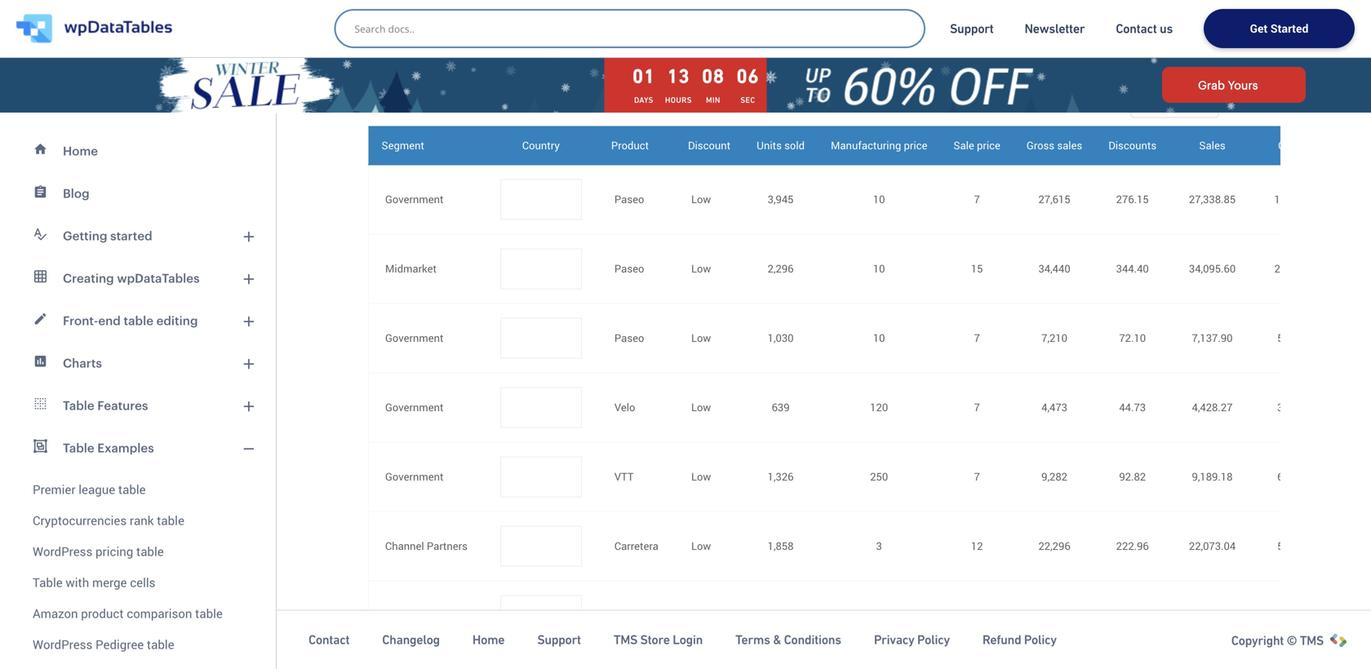 Task type: describe. For each thing, give the bounding box(es) containing it.
1 horizontal spatial home link
[[473, 632, 505, 648]]

us
[[1160, 21, 1173, 36]]

get started
[[1250, 21, 1309, 36]]

changelog link
[[382, 632, 440, 648]]

contact us link
[[1116, 20, 1173, 37]]

27,615
[[1039, 192, 1071, 207]]

1 horizontal spatial home
[[473, 633, 505, 648]]

units
[[757, 138, 782, 153]]

7 for 4,473
[[974, 400, 980, 415]]

partners
[[427, 539, 468, 554]]

wordpress pedigree table link
[[10, 629, 266, 660]]

premier league table link
[[10, 469, 266, 505]]

discount
[[688, 138, 731, 153]]

10 for 34,440
[[873, 261, 885, 276]]

0 horizontal spatial tms
[[614, 633, 638, 648]]

low for 2,296
[[691, 261, 711, 276]]

government for 1,210
[[385, 608, 444, 623]]

7,210
[[1042, 331, 1068, 346]]

front-end table editing
[[63, 314, 198, 328]]

channel
[[385, 539, 424, 554]]

government for 1,030
[[385, 331, 444, 346]]

wordpress for wordpress pedigree table
[[33, 636, 93, 653]]

copyright
[[1232, 634, 1284, 648]]

product
[[611, 138, 649, 153]]

0 horizontal spatial home link
[[10, 130, 266, 172]]

423,500
[[1036, 608, 1074, 623]]

creating
[[63, 271, 114, 285]]

34,440
[[1039, 261, 1071, 276]]

carretera for 1,210
[[615, 608, 659, 623]]

table for wordpress pricing table
[[136, 543, 164, 560]]

08
[[702, 65, 725, 87]]

pricing
[[96, 543, 133, 560]]

To text field
[[576, 0, 757, 11]]

changelog
[[382, 633, 440, 648]]

3,945
[[768, 192, 794, 207]]

10 button
[[1143, 89, 1208, 117]]

wordpress for wordpress pricing table
[[33, 543, 93, 560]]

0 vertical spatial home
[[63, 144, 98, 158]]

250
[[870, 470, 888, 484]]

wpdatatables - tables and charts manager wordpress plugin image
[[16, 14, 172, 43]]

4,235.00
[[1113, 608, 1153, 623]]

1,030
[[768, 331, 794, 346]]

gross
[[1027, 138, 1055, 153]]

7 for 27,615
[[974, 192, 980, 207]]

1,858
[[768, 539, 794, 554]]

privacy policy link
[[874, 632, 950, 648]]

0 horizontal spatial support link
[[537, 632, 581, 648]]

discounts: activate to sort column ascending element
[[1096, 126, 1170, 165]]

01
[[633, 65, 655, 87]]

sale price: activate to sort column ascending element
[[941, 126, 1014, 165]]

government for 639
[[385, 400, 444, 415]]

120
[[870, 400, 888, 415]]

columns
[[402, 56, 447, 72]]

7 for 9,282
[[974, 470, 980, 484]]

refund policy
[[983, 633, 1057, 648]]

7 for 7,210
[[974, 331, 980, 346]]

support for top support link
[[950, 21, 994, 36]]

blog link
[[10, 172, 266, 215]]

vtt
[[615, 470, 634, 484]]

table for premier league table
[[118, 481, 146, 498]]

conditions
[[784, 633, 842, 648]]

country
[[522, 138, 560, 153]]

newsletter link
[[1025, 20, 1085, 37]]

terms & conditions
[[736, 633, 842, 648]]

government for 1,326
[[385, 470, 444, 484]]

refund
[[983, 633, 1022, 648]]

government for 3,945
[[385, 192, 444, 207]]

639
[[772, 400, 790, 415]]

table for front-end table editing
[[124, 314, 153, 328]]

table examples link
[[10, 427, 266, 469]]

table for cryptocurrencies rank table
[[157, 512, 184, 529]]

charts link
[[10, 342, 266, 385]]

12
[[971, 539, 983, 554]]

34,095.60
[[1189, 261, 1236, 276]]

22,960
[[1275, 261, 1307, 276]]

price for sale price
[[977, 138, 1001, 153]]

gross sales: activate to sort column ascending element
[[1014, 126, 1096, 165]]

premier
[[33, 481, 76, 498]]

0 vertical spatial support link
[[950, 20, 994, 37]]

table features
[[63, 398, 148, 413]]

table inside amazon product comparison table link
[[195, 605, 223, 622]]

creating wpdatatables link
[[10, 257, 266, 300]]

5,150
[[1278, 331, 1304, 346]]

22,296
[[1039, 539, 1071, 554]]

print button
[[485, 48, 558, 80]]

Search form search field
[[355, 17, 914, 40]]

comparison
[[127, 605, 192, 622]]

cells
[[130, 574, 156, 591]]

grab yours
[[1198, 78, 1259, 91]]

10 for 27,615
[[873, 192, 885, 207]]

paseo for 3,945
[[615, 192, 644, 207]]

min
[[706, 96, 721, 105]]

06
[[737, 65, 759, 87]]

end
[[98, 314, 121, 328]]

refund policy link
[[983, 632, 1057, 648]]

table for table features
[[63, 398, 94, 413]]

premier league table
[[33, 481, 146, 498]]

yours
[[1228, 78, 1259, 91]]

grab
[[1198, 78, 1225, 91]]

6,630
[[1278, 470, 1304, 484]]

paseo for 2,296
[[615, 261, 644, 276]]

19,725
[[1275, 192, 1307, 207]]

350
[[968, 608, 986, 623]]

low for 1,030
[[691, 331, 711, 346]]

with
[[66, 574, 89, 591]]

features
[[97, 398, 148, 413]]

print
[[518, 56, 543, 72]]

manufacturing
[[831, 138, 902, 153]]

segment: activate to sort column ascending element
[[369, 126, 484, 165]]

midmarket
[[385, 261, 437, 276]]

22,073.04
[[1189, 539, 1236, 554]]

segment
[[382, 138, 425, 153]]



Task type: vqa. For each thing, say whether or not it's contained in the screenshot.
store
yes



Task type: locate. For each thing, give the bounding box(es) containing it.
price inside manufacturing price: activate to sort column ascending element
[[904, 138, 928, 153]]

3 for 1,858
[[876, 539, 882, 554]]

1 horizontal spatial tms
[[1300, 634, 1324, 648]]

table inside cryptocurrencies rank table link
[[157, 512, 184, 529]]

3 7 from the top
[[974, 400, 980, 415]]

table inside table features link
[[63, 398, 94, 413]]

6 low from the top
[[691, 539, 711, 554]]

1 horizontal spatial contact
[[1116, 21, 1157, 36]]

table left with
[[33, 574, 63, 591]]

units sold: activate to sort column ascending element
[[744, 126, 818, 165]]

0 horizontal spatial policy
[[918, 633, 950, 648]]

low left 2,296
[[691, 261, 711, 276]]

sale
[[954, 138, 975, 153]]

blog
[[63, 186, 90, 200]]

home right changelog link
[[473, 633, 505, 648]]

wordpress down amazon
[[33, 636, 93, 653]]

store
[[641, 633, 670, 648]]

table inside premier league table link
[[118, 481, 146, 498]]

1 government from the top
[[385, 192, 444, 207]]

344.40
[[1117, 261, 1149, 276]]

1 price from the left
[[904, 138, 928, 153]]

5 low from the top
[[691, 470, 711, 484]]

table right rank
[[157, 512, 184, 529]]

0 horizontal spatial support
[[537, 633, 581, 648]]

7 left 4,473
[[974, 400, 980, 415]]

manufacturing price: activate to sort column ascending element
[[818, 126, 941, 165]]

support for support link to the left
[[537, 633, 581, 648]]

get
[[1250, 21, 1268, 36]]

3
[[876, 539, 882, 554], [876, 608, 882, 623]]

table right end at the left top of page
[[124, 314, 153, 328]]

13
[[667, 65, 690, 87]]

product: activate to sort column ascending element
[[598, 126, 675, 165]]

1 carretera from the top
[[615, 539, 659, 554]]

0 vertical spatial paseo
[[615, 192, 644, 207]]

hours
[[665, 96, 692, 105]]

table down comparison
[[147, 636, 174, 653]]

tms left store
[[614, 633, 638, 648]]

contact for contact us
[[1116, 21, 1157, 36]]

3,195
[[1278, 400, 1304, 415]]

tms right ©
[[1300, 634, 1324, 648]]

carretera down vtt at the bottom left of the page
[[615, 539, 659, 554]]

1 vertical spatial home link
[[473, 632, 505, 648]]

newsletter
[[1025, 21, 1085, 36]]

getting started
[[63, 229, 152, 243]]

7 down 15
[[974, 331, 980, 346]]

table for wordpress pedigree table
[[147, 636, 174, 653]]

9,189.18
[[1192, 470, 1233, 484]]

1 vertical spatial home
[[473, 633, 505, 648]]

sold
[[785, 138, 805, 153]]

low right vtt at the bottom left of the page
[[691, 470, 711, 484]]

1 policy from the left
[[918, 633, 950, 648]]

1 horizontal spatial price
[[977, 138, 1001, 153]]

2 government from the top
[[385, 331, 444, 346]]

table for table with merge cells
[[33, 574, 63, 591]]

0 vertical spatial carretera
[[615, 539, 659, 554]]

sale price
[[954, 138, 1001, 153]]

0 vertical spatial support
[[950, 21, 994, 36]]

0 horizontal spatial contact
[[309, 633, 350, 648]]

4,473
[[1042, 400, 1068, 415]]

table inside table examples 'link'
[[63, 441, 94, 455]]

table right comparison
[[195, 605, 223, 622]]

1,326
[[768, 470, 794, 484]]

1 7 from the top
[[974, 192, 980, 207]]

low for 639
[[691, 400, 711, 415]]

2 paseo from the top
[[615, 261, 644, 276]]

getting started link
[[10, 215, 266, 257]]

table inside the front-end table editing 'link'
[[124, 314, 153, 328]]

gross sales
[[1027, 138, 1083, 153]]

15
[[971, 261, 983, 276]]

started
[[1271, 21, 1309, 36]]

1 low from the top
[[691, 192, 711, 207]]

3 government from the top
[[385, 400, 444, 415]]

home up blog
[[63, 144, 98, 158]]

10
[[1143, 96, 1155, 110], [873, 192, 885, 207], [873, 261, 885, 276], [873, 331, 885, 346]]

wordpress inside "link"
[[33, 543, 93, 560]]

2 vertical spatial paseo
[[615, 331, 644, 346]]

policy right privacy
[[918, 633, 950, 648]]

2 wordpress from the top
[[33, 636, 93, 653]]

1,210
[[768, 608, 794, 623]]

low up login
[[691, 608, 711, 623]]

1 horizontal spatial support
[[950, 21, 994, 36]]

price left sale
[[904, 138, 928, 153]]

2 carretera from the top
[[615, 608, 659, 623]]

entries
[[1232, 95, 1268, 109]]

policy down 423,500
[[1024, 633, 1057, 648]]

low down discount: activate to sort column ascending element
[[691, 192, 711, 207]]

home link right changelog link
[[473, 632, 505, 648]]

419,265.00
[[1186, 608, 1239, 623]]

low left 1,858
[[691, 539, 711, 554]]

1 horizontal spatial policy
[[1024, 633, 1057, 648]]

low for 1,858
[[691, 539, 711, 554]]

cogs: activate to sort column ascending element
[[1255, 126, 1326, 165]]

carretera
[[615, 539, 659, 554], [615, 608, 659, 623]]

1 vertical spatial carretera
[[615, 608, 659, 623]]

3 low from the top
[[691, 331, 711, 346]]

0 vertical spatial table
[[63, 398, 94, 413]]

0 vertical spatial contact
[[1116, 21, 1157, 36]]

policy for refund policy
[[1024, 633, 1057, 648]]

7 down "sale price: activate to sort column ascending" element
[[974, 192, 980, 207]]

1 vertical spatial table
[[63, 441, 94, 455]]

1 wordpress from the top
[[33, 543, 93, 560]]

table up premier league table
[[63, 441, 94, 455]]

0 horizontal spatial price
[[904, 138, 928, 153]]

4 government from the top
[[385, 470, 444, 484]]

table down charts
[[63, 398, 94, 413]]

table
[[124, 314, 153, 328], [118, 481, 146, 498], [157, 512, 184, 529], [136, 543, 164, 560], [195, 605, 223, 622], [147, 636, 174, 653]]

contact for contact
[[309, 633, 350, 648]]

country: activate to sort column ascending element
[[484, 126, 598, 165]]

examples
[[97, 441, 154, 455]]

front-end table editing link
[[10, 300, 266, 342]]

editing
[[156, 314, 198, 328]]

2 policy from the left
[[1024, 633, 1057, 648]]

1 vertical spatial contact
[[309, 633, 350, 648]]

table inside wordpress pedigree table link
[[147, 636, 174, 653]]

discount: activate to sort column ascending element
[[675, 126, 744, 165]]

3 down 250
[[876, 539, 882, 554]]

amazon product comparison table
[[33, 605, 223, 622]]

1 3 from the top
[[876, 539, 882, 554]]

table up cells
[[136, 543, 164, 560]]

44.73
[[1120, 400, 1146, 415]]

merge
[[92, 574, 127, 591]]

&
[[773, 633, 781, 648]]

low for 3,945
[[691, 192, 711, 207]]

0 vertical spatial 3
[[876, 539, 882, 554]]

1 vertical spatial support
[[537, 633, 581, 648]]

table inside table with merge cells link
[[33, 574, 63, 591]]

product
[[81, 605, 124, 622]]

home link up blog
[[10, 130, 266, 172]]

policy for privacy policy
[[918, 633, 950, 648]]

5 government from the top
[[385, 608, 444, 623]]

policy
[[918, 633, 950, 648], [1024, 633, 1057, 648]]

7 up 12
[[974, 470, 980, 484]]

amazon
[[33, 605, 78, 622]]

price right sale
[[977, 138, 1001, 153]]

92.82
[[1120, 470, 1146, 484]]

1 horizontal spatial support link
[[950, 20, 994, 37]]

columns button
[[368, 48, 475, 80]]

10 for 7,210
[[873, 331, 885, 346]]

low right velo
[[691, 400, 711, 415]]

contact link
[[309, 632, 350, 648]]

tms store login
[[614, 633, 703, 648]]

1 paseo from the top
[[615, 192, 644, 207]]

paseo
[[615, 192, 644, 207], [615, 261, 644, 276], [615, 331, 644, 346]]

get started link
[[1204, 9, 1355, 48]]

1 vertical spatial paseo
[[615, 261, 644, 276]]

3 up privacy
[[876, 608, 882, 623]]

0 vertical spatial wordpress
[[33, 543, 93, 560]]

0 vertical spatial home link
[[10, 130, 266, 172]]

7,137.90
[[1192, 331, 1233, 346]]

table for table examples
[[63, 441, 94, 455]]

4 low from the top
[[691, 400, 711, 415]]

velo
[[615, 400, 635, 415]]

sec
[[741, 96, 756, 105]]

2 low from the top
[[691, 261, 711, 276]]

league
[[79, 481, 115, 498]]

manufacturing price
[[831, 138, 928, 153]]

sales
[[1200, 138, 1226, 153]]

charts
[[63, 356, 102, 370]]

front-
[[63, 314, 98, 328]]

wordpress pedigree table
[[33, 636, 174, 653]]

wpdatatables
[[117, 271, 200, 285]]

paseo for 1,030
[[615, 331, 644, 346]]

table up cryptocurrencies rank table link
[[118, 481, 146, 498]]

carretera up store
[[615, 608, 659, 623]]

1 vertical spatial 3
[[876, 608, 882, 623]]

table examples
[[63, 441, 154, 455]]

rank
[[130, 512, 154, 529]]

grab yours link
[[1163, 67, 1306, 103]]

wordpress up with
[[33, 543, 93, 560]]

10 inside button
[[1143, 96, 1155, 110]]

sales: activate to sort column ascending element
[[1170, 126, 1255, 165]]

4,428.27
[[1192, 400, 1233, 415]]

copyright © tms
[[1232, 634, 1324, 648]]

276.15
[[1117, 192, 1149, 207]]

low left 1,030
[[691, 331, 711, 346]]

table features link
[[10, 385, 266, 427]]

7 low from the top
[[691, 608, 711, 623]]

1 vertical spatial wordpress
[[33, 636, 93, 653]]

started
[[110, 229, 152, 243]]

Search input search field
[[355, 17, 914, 40]]

low for 1,210
[[691, 608, 711, 623]]

222.96
[[1117, 539, 1149, 554]]

price inside "sale price: activate to sort column ascending" element
[[977, 138, 1001, 153]]

terms & conditions link
[[736, 632, 842, 648]]

2 7 from the top
[[974, 331, 980, 346]]

1 vertical spatial support link
[[537, 632, 581, 648]]

table with merge cells
[[33, 574, 156, 591]]

pedigree
[[96, 636, 144, 653]]

creating wpdatatables
[[63, 271, 200, 285]]

4 7 from the top
[[974, 470, 980, 484]]

2 price from the left
[[977, 138, 1001, 153]]

table inside wordpress pricing table "link"
[[136, 543, 164, 560]]

0 horizontal spatial home
[[63, 144, 98, 158]]

2 3 from the top
[[876, 608, 882, 623]]

table with merge cells link
[[10, 567, 266, 598]]

carretera for 1,858
[[615, 539, 659, 554]]

terms
[[736, 633, 770, 648]]

units sold
[[757, 138, 805, 153]]

cryptocurrencies
[[33, 512, 127, 529]]

price for manufacturing price
[[904, 138, 928, 153]]

3 paseo from the top
[[615, 331, 644, 346]]

2 vertical spatial table
[[33, 574, 63, 591]]

3 for 1,210
[[876, 608, 882, 623]]

low for 1,326
[[691, 470, 711, 484]]



